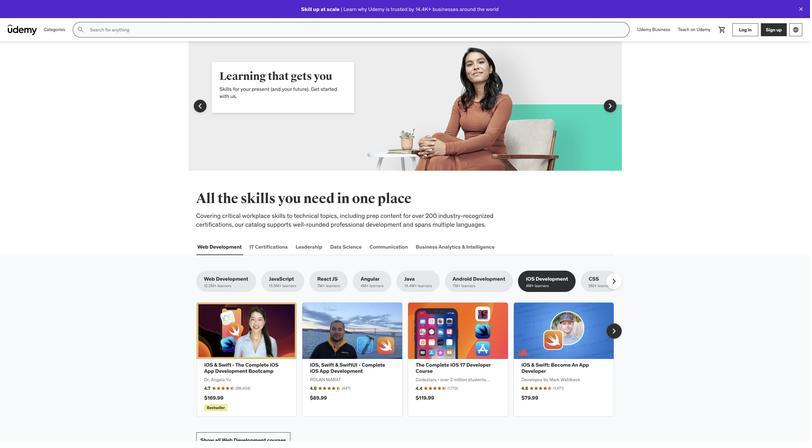 Task type: locate. For each thing, give the bounding box(es) containing it.
submit search image
[[77, 26, 85, 34]]

app inside ios & swift - the complete ios app development bootcamp
[[204, 368, 214, 374]]

it
[[250, 243, 254, 250]]

ios, swift & swiftui - complete ios app development
[[310, 362, 385, 374]]

react js 7m+ learners
[[317, 276, 340, 288]]

2 your from the left
[[282, 86, 292, 92]]

ios
[[526, 276, 535, 282], [204, 362, 213, 368], [270, 362, 279, 368], [450, 362, 459, 368], [522, 362, 530, 368], [310, 368, 319, 374]]

development for ios development 4m+ learners
[[536, 276, 568, 282]]

content
[[381, 212, 402, 220]]

learners inside react js 7m+ learners
[[326, 284, 340, 288]]

complete inside ios, swift & swiftui - complete ios app development
[[362, 362, 385, 368]]

up right sign
[[777, 27, 782, 33]]

choose a language image
[[793, 27, 799, 33]]

0 horizontal spatial complete
[[245, 362, 269, 368]]

development for web development 12.2m+ learners
[[216, 276, 248, 282]]

1 vertical spatial carousel element
[[196, 303, 622, 417]]

2 - from the left
[[359, 362, 361, 368]]

the complete ios 17 developer course link
[[416, 362, 491, 374]]

it certifications button
[[248, 239, 289, 255]]

0 horizontal spatial 4m+
[[361, 284, 369, 288]]

1 horizontal spatial you
[[314, 70, 332, 83]]

for inside covering critical workplace skills to technical topics, including prep content for over 200 industry-recognized certifications, our catalog supports well-rounded professional development and spans multiple languages.
[[403, 212, 411, 220]]

trusted
[[391, 6, 408, 12]]

1 horizontal spatial 7m+
[[453, 284, 461, 288]]

spans
[[415, 220, 431, 228]]

learners inside ios development 4m+ learners
[[535, 284, 549, 288]]

ios & swift - the complete ios app development bootcamp link
[[204, 362, 279, 374]]

present
[[252, 86, 270, 92]]

for inside learning that gets you skills for your present (and your future). get started with us.
[[233, 86, 239, 92]]

& inside the business analytics & intelligence button
[[462, 243, 465, 250]]

web down 'certifications,'
[[197, 243, 208, 250]]

development
[[366, 220, 402, 228]]

1 vertical spatial you
[[278, 191, 301, 207]]

web development 12.2m+ learners
[[204, 276, 248, 288]]

need
[[304, 191, 335, 207]]

1 horizontal spatial the
[[477, 6, 485, 12]]

css 9m+ learners
[[589, 276, 612, 288]]

for up us.
[[233, 86, 239, 92]]

learners inside javascript 15.5m+ learners
[[283, 284, 297, 288]]

covering
[[196, 212, 221, 220]]

supports
[[267, 220, 292, 228]]

7m+ down android on the right
[[453, 284, 461, 288]]

app inside ios, swift & swiftui - complete ios app development
[[320, 368, 330, 374]]

teach
[[678, 27, 690, 32]]

teach on udemy link
[[674, 22, 715, 38]]

in up including
[[337, 191, 350, 207]]

around
[[460, 6, 476, 12]]

up
[[313, 6, 320, 12], [777, 27, 782, 33]]

learners inside web development 12.2m+ learners
[[218, 284, 232, 288]]

up left at
[[313, 6, 320, 12]]

topics,
[[320, 212, 339, 220]]

8 learners from the left
[[598, 284, 612, 288]]

1 7m+ from the left
[[317, 284, 325, 288]]

swiftui
[[340, 362, 358, 368]]

0 vertical spatial carousel element
[[188, 41, 622, 171]]

7m+ for android development
[[453, 284, 461, 288]]

web for web development
[[197, 243, 208, 250]]

17
[[460, 362, 465, 368]]

0 horizontal spatial you
[[278, 191, 301, 207]]

android
[[453, 276, 472, 282]]

0 vertical spatial up
[[313, 6, 320, 12]]

in right log
[[748, 27, 752, 33]]

ios,
[[310, 362, 320, 368]]

2 complete from the left
[[362, 362, 385, 368]]

for up the and
[[403, 212, 411, 220]]

complete inside the complete ios 17 developer course
[[426, 362, 449, 368]]

developer right the 17
[[467, 362, 491, 368]]

you
[[314, 70, 332, 83], [278, 191, 301, 207]]

7 learners from the left
[[535, 284, 549, 288]]

well-
[[293, 220, 306, 228]]

1 the from the left
[[235, 362, 244, 368]]

app for ios, swift & swiftui - complete ios app development
[[320, 368, 330, 374]]

you up to
[[278, 191, 301, 207]]

7m+ down react
[[317, 284, 325, 288]]

3 complete from the left
[[426, 362, 449, 368]]

Search for anything text field
[[89, 24, 622, 35]]

course
[[416, 368, 433, 374]]

6 learners from the left
[[462, 284, 476, 288]]

udemy inside 'link'
[[697, 27, 711, 32]]

developer left become
[[522, 368, 546, 374]]

complete for -
[[362, 362, 385, 368]]

skill up at scale | learn why udemy is trusted by 14.4k+ businesses around the world
[[301, 6, 499, 12]]

for
[[233, 86, 239, 92], [403, 212, 411, 220]]

- right swiftui
[[359, 362, 361, 368]]

7m+ inside react js 7m+ learners
[[317, 284, 325, 288]]

sign up
[[766, 27, 782, 33]]

development for android development 7m+ learners
[[473, 276, 505, 282]]

app
[[579, 362, 589, 368], [204, 368, 214, 374], [320, 368, 330, 374]]

log in link
[[733, 23, 759, 36]]

0 horizontal spatial swift
[[218, 362, 231, 368]]

1 complete from the left
[[245, 362, 269, 368]]

your right (and on the left top
[[282, 86, 292, 92]]

0 horizontal spatial udemy
[[368, 6, 385, 12]]

0 horizontal spatial -
[[232, 362, 234, 368]]

skills inside covering critical workplace skills to technical topics, including prep content for over 200 industry-recognized certifications, our catalog supports well-rounded professional development and spans multiple languages.
[[272, 212, 286, 220]]

web inside web development 12.2m+ learners
[[204, 276, 215, 282]]

0 horizontal spatial app
[[204, 368, 214, 374]]

- left bootcamp
[[232, 362, 234, 368]]

development inside web development 12.2m+ learners
[[216, 276, 248, 282]]

0 horizontal spatial in
[[337, 191, 350, 207]]

learners inside angular 4m+ learners
[[370, 284, 384, 288]]

up for skill
[[313, 6, 320, 12]]

1 vertical spatial web
[[204, 276, 215, 282]]

business left teach
[[653, 27, 670, 32]]

2 horizontal spatial udemy
[[697, 27, 711, 32]]

log
[[739, 27, 747, 33]]

|
[[341, 6, 342, 12]]

complete for the
[[245, 362, 269, 368]]

carousel element
[[188, 41, 622, 171], [196, 303, 622, 417]]

complete inside ios & swift - the complete ios app development bootcamp
[[245, 362, 269, 368]]

0 horizontal spatial the
[[235, 362, 244, 368]]

1 4m+ from the left
[[361, 284, 369, 288]]

2 horizontal spatial app
[[579, 362, 589, 368]]

us.
[[231, 93, 237, 99]]

1 horizontal spatial for
[[403, 212, 411, 220]]

1 learners from the left
[[218, 284, 232, 288]]

categories
[[44, 27, 65, 32]]

learners
[[218, 284, 232, 288], [283, 284, 297, 288], [326, 284, 340, 288], [370, 284, 384, 288], [418, 284, 432, 288], [462, 284, 476, 288], [535, 284, 549, 288], [598, 284, 612, 288]]

1 horizontal spatial up
[[777, 27, 782, 33]]

web up the '12.2m+'
[[204, 276, 215, 282]]

development inside ios, swift & swiftui - complete ios app development
[[331, 368, 363, 374]]

0 vertical spatial the
[[477, 6, 485, 12]]

&
[[462, 243, 465, 250], [214, 362, 217, 368], [335, 362, 338, 368], [531, 362, 535, 368]]

your down learning
[[241, 86, 251, 92]]

1 vertical spatial for
[[403, 212, 411, 220]]

professional
[[331, 220, 364, 228]]

development inside button
[[210, 243, 242, 250]]

future).
[[293, 86, 310, 92]]

business
[[653, 27, 670, 32], [416, 243, 438, 250]]

prep
[[367, 212, 379, 220]]

started
[[321, 86, 337, 92]]

web for web development 12.2m+ learners
[[204, 276, 215, 282]]

in
[[748, 27, 752, 33], [337, 191, 350, 207]]

1 vertical spatial business
[[416, 243, 438, 250]]

0 horizontal spatial developer
[[467, 362, 491, 368]]

developer inside ios & swift: become an app developer
[[522, 368, 546, 374]]

you up started
[[314, 70, 332, 83]]

catalog
[[245, 220, 266, 228]]

development for web development
[[210, 243, 242, 250]]

1 horizontal spatial your
[[282, 86, 292, 92]]

0 horizontal spatial business
[[416, 243, 438, 250]]

app for ios & swift - the complete ios app development bootcamp
[[204, 368, 214, 374]]

next image
[[605, 101, 615, 111], [609, 326, 619, 336]]

1 swift from the left
[[218, 362, 231, 368]]

java 14.4m+ learners
[[404, 276, 432, 288]]

business inside button
[[416, 243, 438, 250]]

skills
[[219, 86, 232, 92]]

1 horizontal spatial complete
[[362, 362, 385, 368]]

1 horizontal spatial the
[[416, 362, 425, 368]]

development inside ios & swift - the complete ios app development bootcamp
[[215, 368, 247, 374]]

0 vertical spatial next image
[[605, 101, 615, 111]]

the left world at top right
[[477, 6, 485, 12]]

0 vertical spatial for
[[233, 86, 239, 92]]

multiple
[[433, 220, 455, 228]]

7m+ inside android development 7m+ learners
[[453, 284, 461, 288]]

2 learners from the left
[[283, 284, 297, 288]]

1 vertical spatial next image
[[609, 326, 619, 336]]

the up critical
[[218, 191, 238, 207]]

5 learners from the left
[[418, 284, 432, 288]]

bootcamp
[[249, 368, 274, 374]]

1 horizontal spatial app
[[320, 368, 330, 374]]

swift inside ios & swift - the complete ios app development bootcamp
[[218, 362, 231, 368]]

web inside button
[[197, 243, 208, 250]]

with
[[219, 93, 229, 99]]

1 vertical spatial in
[[337, 191, 350, 207]]

0 horizontal spatial your
[[241, 86, 251, 92]]

topic filters element
[[196, 271, 622, 292]]

close image
[[798, 6, 805, 12]]

web development
[[197, 243, 242, 250]]

4 learners from the left
[[370, 284, 384, 288]]

carousel element containing ios & swift - the complete ios app development bootcamp
[[196, 303, 622, 417]]

communication
[[370, 243, 408, 250]]

1 horizontal spatial swift
[[321, 362, 334, 368]]

2 swift from the left
[[321, 362, 334, 368]]

1 vertical spatial skills
[[272, 212, 286, 220]]

js
[[332, 276, 338, 282]]

including
[[340, 212, 365, 220]]

1 vertical spatial the
[[218, 191, 238, 207]]

ios inside ios & swift: become an app developer
[[522, 362, 530, 368]]

web
[[197, 243, 208, 250], [204, 276, 215, 282]]

skills up supports
[[272, 212, 286, 220]]

over
[[412, 212, 424, 220]]

critical
[[222, 212, 241, 220]]

udemy business link
[[634, 22, 674, 38]]

the
[[477, 6, 485, 12], [218, 191, 238, 207]]

2 7m+ from the left
[[453, 284, 461, 288]]

1 - from the left
[[232, 362, 234, 368]]

development inside android development 7m+ learners
[[473, 276, 505, 282]]

3 learners from the left
[[326, 284, 340, 288]]

1 horizontal spatial business
[[653, 27, 670, 32]]

4m+ inside angular 4m+ learners
[[361, 284, 369, 288]]

0 horizontal spatial 7m+
[[317, 284, 325, 288]]

2 horizontal spatial complete
[[426, 362, 449, 368]]

0 vertical spatial you
[[314, 70, 332, 83]]

1 horizontal spatial developer
[[522, 368, 546, 374]]

you inside learning that gets you skills for your present (and your future). get started with us.
[[314, 70, 332, 83]]

2 4m+ from the left
[[526, 284, 534, 288]]

2 the from the left
[[416, 362, 425, 368]]

business analytics & intelligence button
[[415, 239, 496, 255]]

place
[[378, 191, 412, 207]]

0 horizontal spatial for
[[233, 86, 239, 92]]

business down the spans
[[416, 243, 438, 250]]

developer
[[467, 362, 491, 368], [522, 368, 546, 374]]

1 horizontal spatial in
[[748, 27, 752, 33]]

skills up workplace
[[241, 191, 276, 207]]

development inside ios development 4m+ learners
[[536, 276, 568, 282]]

1 vertical spatial up
[[777, 27, 782, 33]]

complete
[[245, 362, 269, 368], [362, 362, 385, 368], [426, 362, 449, 368]]

1 horizontal spatial -
[[359, 362, 361, 368]]

1 horizontal spatial 4m+
[[526, 284, 534, 288]]

0 vertical spatial web
[[197, 243, 208, 250]]

0 horizontal spatial up
[[313, 6, 320, 12]]



Task type: vqa. For each thing, say whether or not it's contained in the screenshot.
ratings)
no



Task type: describe. For each thing, give the bounding box(es) containing it.
technical
[[294, 212, 319, 220]]

app inside ios & swift: become an app developer
[[579, 362, 589, 368]]

and
[[403, 220, 413, 228]]

the inside ios & swift - the complete ios app development bootcamp
[[235, 362, 244, 368]]

carousel element containing learning that gets you
[[188, 41, 622, 171]]

all
[[196, 191, 215, 207]]

business analytics & intelligence
[[416, 243, 495, 250]]

java
[[404, 276, 415, 282]]

angular
[[361, 276, 380, 282]]

data science
[[330, 243, 362, 250]]

leadership
[[296, 243, 322, 250]]

certifications,
[[196, 220, 233, 228]]

all the skills you need in one place
[[196, 191, 412, 207]]

log in
[[739, 27, 752, 33]]

certifications
[[255, 243, 288, 250]]

learn
[[344, 6, 357, 12]]

rounded
[[306, 220, 329, 228]]

to
[[287, 212, 293, 220]]

udemy image
[[8, 24, 37, 35]]

css
[[589, 276, 599, 282]]

you for gets
[[314, 70, 332, 83]]

languages.
[[456, 220, 486, 228]]

previous image
[[195, 101, 205, 111]]

next image
[[609, 276, 619, 287]]

an
[[572, 362, 578, 368]]

scale
[[327, 6, 340, 12]]

developer inside the complete ios 17 developer course
[[467, 362, 491, 368]]

learners inside css 9m+ learners
[[598, 284, 612, 288]]

swift inside ios, swift & swiftui - complete ios app development
[[321, 362, 334, 368]]

react
[[317, 276, 331, 282]]

science
[[343, 243, 362, 250]]

communication button
[[368, 239, 409, 255]]

swift:
[[536, 362, 550, 368]]

get
[[311, 86, 320, 92]]

12.2m+
[[204, 284, 217, 288]]

at
[[321, 6, 326, 12]]

ios inside ios development 4m+ learners
[[526, 276, 535, 282]]

recognized
[[463, 212, 494, 220]]

businesses
[[433, 6, 459, 12]]

1 horizontal spatial udemy
[[638, 27, 652, 32]]

up for sign
[[777, 27, 782, 33]]

by
[[409, 6, 414, 12]]

that
[[268, 70, 289, 83]]

become
[[551, 362, 571, 368]]

ios inside ios, swift & swiftui - complete ios app development
[[310, 368, 319, 374]]

14.4k+
[[416, 6, 432, 12]]

- inside ios, swift & swiftui - complete ios app development
[[359, 362, 361, 368]]

leadership button
[[294, 239, 324, 255]]

& inside ios, swift & swiftui - complete ios app development
[[335, 362, 338, 368]]

intelligence
[[466, 243, 495, 250]]

is
[[386, 6, 390, 12]]

- inside ios & swift - the complete ios app development bootcamp
[[232, 362, 234, 368]]

0 horizontal spatial the
[[218, 191, 238, 207]]

categories button
[[40, 22, 69, 38]]

9m+
[[589, 284, 597, 288]]

udemy business
[[638, 27, 670, 32]]

& inside ios & swift - the complete ios app development bootcamp
[[214, 362, 217, 368]]

data
[[330, 243, 342, 250]]

learners inside java 14.4m+ learners
[[418, 284, 432, 288]]

data science button
[[329, 239, 363, 255]]

covering critical workplace skills to technical topics, including prep content for over 200 industry-recognized certifications, our catalog supports well-rounded professional development and spans multiple languages.
[[196, 212, 494, 228]]

ios development 4m+ learners
[[526, 276, 568, 288]]

14.4m+
[[404, 284, 417, 288]]

gets
[[291, 70, 312, 83]]

0 vertical spatial in
[[748, 27, 752, 33]]

& inside ios & swift: become an app developer
[[531, 362, 535, 368]]

0 vertical spatial business
[[653, 27, 670, 32]]

analytics
[[439, 243, 461, 250]]

learners inside android development 7m+ learners
[[462, 284, 476, 288]]

industry-
[[439, 212, 463, 220]]

1 your from the left
[[241, 86, 251, 92]]

ios & swift - the complete ios app development bootcamp
[[204, 362, 279, 374]]

android development 7m+ learners
[[453, 276, 505, 288]]

world
[[486, 6, 499, 12]]

angular 4m+ learners
[[361, 276, 384, 288]]

javascript 15.5m+ learners
[[269, 276, 297, 288]]

ios, swift & swiftui - complete ios app development link
[[310, 362, 385, 374]]

15.5m+
[[269, 284, 282, 288]]

learning
[[219, 70, 266, 83]]

on
[[691, 27, 696, 32]]

7m+ for react js
[[317, 284, 325, 288]]

4m+ inside ios development 4m+ learners
[[526, 284, 534, 288]]

0 vertical spatial skills
[[241, 191, 276, 207]]

teach on udemy
[[678, 27, 711, 32]]

workplace
[[242, 212, 270, 220]]

our
[[235, 220, 244, 228]]

you for skills
[[278, 191, 301, 207]]

learning that gets you skills for your present (and your future). get started with us.
[[219, 70, 337, 99]]

sign up link
[[761, 23, 787, 36]]

one
[[352, 191, 375, 207]]

(and
[[271, 86, 281, 92]]

skill
[[301, 6, 312, 12]]

200
[[426, 212, 437, 220]]

shopping cart with 0 items image
[[718, 26, 726, 34]]

the inside the complete ios 17 developer course
[[416, 362, 425, 368]]

javascript
[[269, 276, 294, 282]]

ios inside the complete ios 17 developer course
[[450, 362, 459, 368]]



